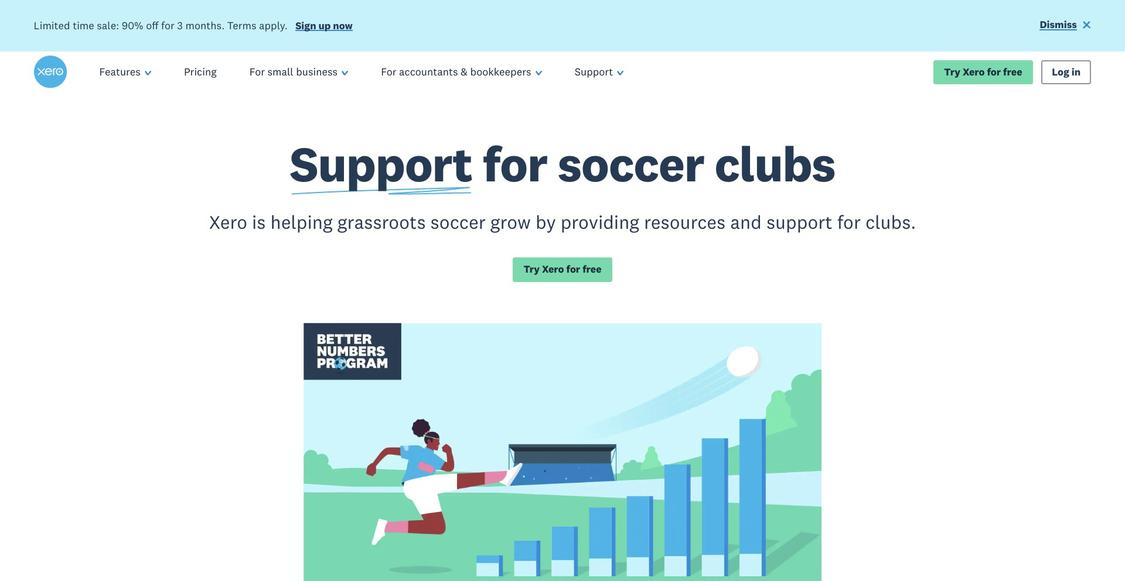 Task type: describe. For each thing, give the bounding box(es) containing it.
limited time sale: 90% off for 3 months. terms apply.
[[34, 19, 288, 32]]

support button
[[558, 52, 640, 93]]

free for the top try xero for free link
[[1003, 65, 1022, 78]]

0 horizontal spatial try xero for free link
[[513, 258, 612, 282]]

helping
[[270, 210, 333, 234]]

try xero for free for the leftmost try xero for free link
[[524, 263, 602, 276]]

is
[[252, 210, 266, 234]]

xero homepage image
[[34, 56, 67, 89]]

xero for the top try xero for free link
[[963, 65, 985, 78]]

0 horizontal spatial xero
[[209, 210, 247, 234]]

log in link
[[1041, 60, 1091, 84]]

0 vertical spatial soccer
[[558, 133, 704, 195]]

try xero for free for the top try xero for free link
[[944, 65, 1022, 78]]

and
[[730, 210, 762, 234]]

sale:
[[97, 19, 119, 32]]

0 vertical spatial try xero for free link
[[933, 60, 1033, 84]]

pricing
[[184, 65, 217, 79]]

3
[[177, 19, 183, 32]]

&
[[461, 65, 468, 79]]

0 horizontal spatial support
[[290, 133, 472, 195]]

log in
[[1052, 65, 1081, 78]]

for for for small business
[[249, 65, 265, 79]]

terms
[[227, 19, 256, 32]]

months.
[[186, 19, 225, 32]]

time
[[73, 19, 94, 32]]

grassroots
[[337, 210, 426, 234]]

grow
[[490, 210, 531, 234]]

try for the leftmost try xero for free link
[[524, 263, 540, 276]]

sign up now
[[295, 19, 353, 32]]

for small business button
[[233, 52, 365, 93]]

apply.
[[259, 19, 288, 32]]

now
[[333, 19, 353, 32]]

support inside dropdown button
[[575, 65, 613, 79]]

for soccer clubs
[[472, 133, 835, 195]]

business
[[296, 65, 338, 79]]

for for for accountants & bookkeepers
[[381, 65, 396, 79]]

sign up now link
[[295, 19, 353, 35]]

pricing link
[[168, 52, 233, 93]]



Task type: vqa. For each thing, say whether or not it's contained in the screenshot.
right try xero for free
yes



Task type: locate. For each thing, give the bounding box(es) containing it.
sign
[[295, 19, 316, 32]]

log
[[1052, 65, 1069, 78]]

try for the top try xero for free link
[[944, 65, 960, 78]]

for accountants & bookkeepers button
[[365, 52, 558, 93]]

1 horizontal spatial support
[[575, 65, 613, 79]]

dismiss button
[[1040, 18, 1091, 34]]

0 vertical spatial free
[[1003, 65, 1022, 78]]

clubs
[[715, 133, 835, 195]]

1 horizontal spatial try
[[944, 65, 960, 78]]

xero
[[963, 65, 985, 78], [209, 210, 247, 234], [542, 263, 564, 276]]

0 horizontal spatial free
[[583, 263, 602, 276]]

1 vertical spatial try xero for free link
[[513, 258, 612, 282]]

for
[[161, 19, 175, 32], [987, 65, 1001, 78], [483, 133, 547, 195], [837, 210, 861, 234], [566, 263, 580, 276]]

0 vertical spatial xero
[[963, 65, 985, 78]]

providing
[[561, 210, 639, 234]]

resources
[[644, 210, 726, 234]]

1 for from the left
[[249, 65, 265, 79]]

1 vertical spatial free
[[583, 263, 602, 276]]

by
[[536, 210, 556, 234]]

in
[[1072, 65, 1081, 78]]

1 vertical spatial soccer
[[430, 210, 486, 234]]

0 vertical spatial try
[[944, 65, 960, 78]]

0 vertical spatial support
[[575, 65, 613, 79]]

1 horizontal spatial for
[[381, 65, 396, 79]]

1 vertical spatial try xero for free
[[524, 263, 602, 276]]

for left small
[[249, 65, 265, 79]]

1 horizontal spatial soccer
[[558, 133, 704, 195]]

a women player kicks a ball high in the air on club grounds, and a series of bar charts of increasing height. image
[[304, 323, 821, 582]]

features button
[[83, 52, 168, 93]]

clubs.
[[866, 210, 916, 234]]

1 horizontal spatial try xero for free link
[[933, 60, 1033, 84]]

up
[[319, 19, 331, 32]]

for accountants & bookkeepers
[[381, 65, 531, 79]]

features
[[99, 65, 140, 79]]

1 vertical spatial xero
[[209, 210, 247, 234]]

dismiss
[[1040, 18, 1077, 31]]

free down providing
[[583, 263, 602, 276]]

accountants
[[399, 65, 458, 79]]

90%
[[122, 19, 143, 32]]

0 horizontal spatial try xero for free
[[524, 263, 602, 276]]

1 vertical spatial try
[[524, 263, 540, 276]]

1 horizontal spatial try xero for free
[[944, 65, 1022, 78]]

for small business
[[249, 65, 338, 79]]

1 vertical spatial support
[[290, 133, 472, 195]]

try
[[944, 65, 960, 78], [524, 263, 540, 276]]

xero is helping grassroots soccer grow by providing resources and support for clubs.
[[209, 210, 916, 234]]

0 horizontal spatial for
[[249, 65, 265, 79]]

2 vertical spatial xero
[[542, 263, 564, 276]]

support
[[575, 65, 613, 79], [290, 133, 472, 195]]

small
[[268, 65, 293, 79]]

free for the leftmost try xero for free link
[[583, 263, 602, 276]]

soccer
[[558, 133, 704, 195], [430, 210, 486, 234]]

for
[[249, 65, 265, 79], [381, 65, 396, 79]]

off
[[146, 19, 159, 32]]

2 for from the left
[[381, 65, 396, 79]]

0 vertical spatial try xero for free
[[944, 65, 1022, 78]]

free left the "log"
[[1003, 65, 1022, 78]]

free
[[1003, 65, 1022, 78], [583, 263, 602, 276]]

1 horizontal spatial free
[[1003, 65, 1022, 78]]

support
[[766, 210, 832, 234]]

2 horizontal spatial xero
[[963, 65, 985, 78]]

bookkeepers
[[470, 65, 531, 79]]

limited
[[34, 19, 70, 32]]

xero for the leftmost try xero for free link
[[542, 263, 564, 276]]

try xero for free
[[944, 65, 1022, 78], [524, 263, 602, 276]]

for left 'accountants'
[[381, 65, 396, 79]]

0 horizontal spatial soccer
[[430, 210, 486, 234]]

try xero for free link
[[933, 60, 1033, 84], [513, 258, 612, 282]]

0 horizontal spatial try
[[524, 263, 540, 276]]

1 horizontal spatial xero
[[542, 263, 564, 276]]



